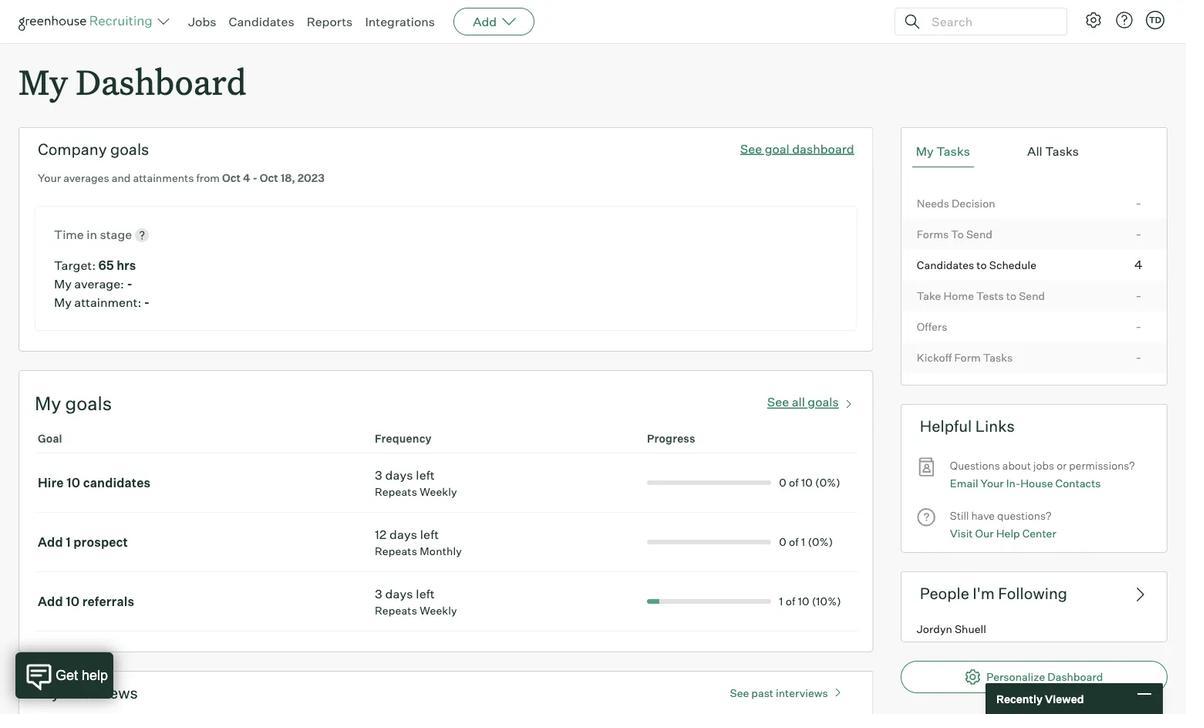 Task type: locate. For each thing, give the bounding box(es) containing it.
see left past at the bottom of page
[[730, 687, 749, 700]]

in-
[[1007, 477, 1021, 490]]

3 down frequency
[[375, 468, 383, 483]]

0 horizontal spatial dashboard
[[76, 59, 247, 104]]

1 vertical spatial your
[[981, 477, 1004, 490]]

1 left prospect
[[66, 535, 71, 550]]

tasks for my tasks
[[937, 144, 971, 159]]

of down 0 of 10 (0%)
[[789, 536, 799, 549]]

send
[[967, 227, 993, 241], [1019, 289, 1046, 303]]

oct right from
[[222, 171, 241, 185]]

visit
[[951, 527, 973, 540]]

left up monthly
[[420, 527, 439, 543]]

0 up 0 of 1 (0%)
[[780, 476, 787, 490]]

2 vertical spatial add
[[38, 594, 63, 610]]

tasks
[[937, 144, 971, 159], [1046, 144, 1080, 159], [984, 351, 1013, 364]]

tasks right form
[[984, 351, 1013, 364]]

1 vertical spatial to
[[1007, 289, 1017, 303]]

see past interviews link
[[723, 680, 855, 700]]

1 vertical spatial add
[[38, 535, 63, 550]]

2 vertical spatial progress bar
[[535, 600, 772, 604]]

0 vertical spatial add
[[473, 14, 497, 29]]

to right tests at the right of the page
[[1007, 289, 1017, 303]]

0 vertical spatial 0
[[780, 476, 787, 490]]

0
[[780, 476, 787, 490], [780, 536, 787, 549]]

decision
[[952, 197, 996, 210]]

2 3 days left repeats weekly from the top
[[375, 587, 457, 618]]

left for candidates
[[416, 468, 435, 483]]

3 for hire 10 candidates
[[375, 468, 383, 483]]

add 1 prospect
[[38, 535, 128, 550]]

past
[[752, 687, 774, 700]]

0 horizontal spatial send
[[967, 227, 993, 241]]

0 of 1 (0%)
[[780, 536, 834, 549]]

needs decision
[[917, 197, 996, 210]]

1 vertical spatial repeats
[[375, 545, 418, 558]]

days for prospect
[[390, 527, 418, 543]]

2 vertical spatial see
[[730, 687, 749, 700]]

dashboard
[[76, 59, 247, 104], [1048, 671, 1104, 684]]

0 down 0 of 10 (0%)
[[780, 536, 787, 549]]

candidates down forms to send
[[917, 258, 975, 272]]

still
[[951, 509, 969, 523]]

1 horizontal spatial candidates
[[917, 258, 975, 272]]

see for my interviews
[[730, 687, 749, 700]]

2 repeats from the top
[[375, 545, 418, 558]]

personalize
[[987, 671, 1046, 684]]

candidates
[[229, 14, 294, 29], [917, 258, 975, 272]]

see left all
[[768, 395, 790, 410]]

hrs
[[117, 258, 136, 273]]

(0%) up the (10%)
[[808, 536, 834, 549]]

of for hire 10 candidates
[[789, 476, 799, 490]]

goals for my goals
[[65, 392, 112, 415]]

weekly
[[420, 486, 457, 499], [420, 604, 457, 618]]

questions
[[951, 459, 1001, 473]]

candidates right jobs
[[229, 14, 294, 29]]

days down 12 days left repeats monthly at left bottom
[[385, 587, 413, 602]]

1
[[66, 535, 71, 550], [802, 536, 806, 549], [780, 595, 784, 609]]

shuell
[[955, 622, 987, 636]]

65
[[98, 258, 114, 273]]

weekly for candidates
[[420, 486, 457, 499]]

0 horizontal spatial 1
[[66, 535, 71, 550]]

offers
[[917, 320, 948, 334]]

goal
[[765, 141, 790, 156]]

1 3 from the top
[[375, 468, 383, 483]]

2 weekly from the top
[[420, 604, 457, 618]]

goal
[[38, 432, 62, 446]]

3 days left repeats weekly for hire 10 candidates
[[375, 468, 457, 499]]

left
[[416, 468, 435, 483], [420, 527, 439, 543], [416, 587, 435, 602]]

1 vertical spatial 0
[[780, 536, 787, 549]]

send down the schedule
[[1019, 289, 1046, 303]]

(10%)
[[812, 595, 842, 609]]

1 vertical spatial progress bar
[[647, 540, 772, 545]]

see all goals link
[[768, 391, 858, 410]]

helpful
[[920, 417, 973, 436]]

1 vertical spatial 3 days left repeats weekly
[[375, 587, 457, 618]]

1 horizontal spatial dashboard
[[1048, 671, 1104, 684]]

1 vertical spatial left
[[420, 527, 439, 543]]

your left in- at the right of page
[[981, 477, 1004, 490]]

days inside 12 days left repeats monthly
[[390, 527, 418, 543]]

2 vertical spatial repeats
[[375, 604, 418, 618]]

tasks up the needs decision
[[937, 144, 971, 159]]

my
[[19, 59, 68, 104], [917, 144, 934, 159], [54, 276, 72, 292], [54, 295, 72, 310], [35, 392, 61, 415], [38, 684, 60, 703]]

3 repeats from the top
[[375, 604, 418, 618]]

0 vertical spatial 3
[[375, 468, 383, 483]]

(0%)
[[816, 476, 841, 490], [808, 536, 834, 549]]

0 horizontal spatial candidates
[[229, 14, 294, 29]]

1 repeats from the top
[[375, 486, 418, 499]]

0 vertical spatial (0%)
[[816, 476, 841, 490]]

weekly up 12 days left repeats monthly at left bottom
[[420, 486, 457, 499]]

1 horizontal spatial 1
[[780, 595, 784, 609]]

1 vertical spatial dashboard
[[1048, 671, 1104, 684]]

0 vertical spatial progress bar
[[647, 481, 772, 486]]

1 vertical spatial days
[[390, 527, 418, 543]]

of
[[789, 476, 799, 490], [789, 536, 799, 549], [786, 595, 796, 609]]

left down frequency
[[416, 468, 435, 483]]

left for prospect
[[420, 527, 439, 543]]

progress bar for referrals
[[535, 600, 772, 604]]

tab list
[[913, 136, 1157, 168]]

0 vertical spatial dashboard
[[76, 59, 247, 104]]

0 for 12 days left
[[780, 536, 787, 549]]

of left the (10%)
[[786, 595, 796, 609]]

my inside button
[[917, 144, 934, 159]]

time
[[54, 227, 84, 242]]

2 3 from the top
[[375, 587, 383, 602]]

Search text field
[[928, 10, 1053, 33]]

weekly down monthly
[[420, 604, 457, 618]]

to up take home tests to send
[[977, 258, 987, 272]]

left inside 12 days left repeats monthly
[[420, 527, 439, 543]]

repeats for candidates
[[375, 486, 418, 499]]

send right to on the top
[[967, 227, 993, 241]]

0 vertical spatial 3 days left repeats weekly
[[375, 468, 457, 499]]

see for my goals
[[768, 395, 790, 410]]

jordyn shuell
[[917, 622, 987, 636]]

1 vertical spatial (0%)
[[808, 536, 834, 549]]

1 vertical spatial see
[[768, 395, 790, 410]]

days right 12
[[390, 527, 418, 543]]

jobs link
[[188, 14, 216, 29]]

my interviews
[[38, 684, 138, 703]]

days down frequency
[[385, 468, 413, 483]]

0 vertical spatial left
[[416, 468, 435, 483]]

see past interviews
[[730, 687, 829, 700]]

2 vertical spatial left
[[416, 587, 435, 602]]

repeats up 12
[[375, 486, 418, 499]]

repeats down 12
[[375, 545, 418, 558]]

(0%) for 12 days left
[[808, 536, 834, 549]]

of for add 1 prospect
[[789, 536, 799, 549]]

integrations
[[365, 14, 435, 29]]

email your in-house contacts link
[[951, 475, 1102, 492]]

target: 65 hrs my average: - my attainment: -
[[54, 258, 150, 310]]

dashboard up the viewed
[[1048, 671, 1104, 684]]

candidates for candidates
[[229, 14, 294, 29]]

progress bar for candidates
[[647, 481, 772, 486]]

0 vertical spatial your
[[38, 171, 61, 185]]

1 3 days left repeats weekly from the top
[[375, 468, 457, 499]]

1 vertical spatial candidates
[[917, 258, 975, 272]]

i'm
[[973, 584, 995, 603]]

0 vertical spatial candidates
[[229, 14, 294, 29]]

people
[[920, 584, 970, 603]]

dashboard for personalize dashboard
[[1048, 671, 1104, 684]]

tab list containing my tasks
[[913, 136, 1157, 168]]

td
[[1150, 15, 1162, 25]]

2 vertical spatial days
[[385, 587, 413, 602]]

add button
[[454, 8, 535, 35]]

add for add 10 referrals
[[38, 594, 63, 610]]

goals
[[110, 140, 149, 159], [65, 392, 112, 415], [808, 395, 839, 410]]

my for tasks
[[917, 144, 934, 159]]

form
[[955, 351, 981, 364]]

1 down 0 of 10 (0%)
[[802, 536, 806, 549]]

visit our help center link
[[951, 525, 1057, 542]]

average:
[[74, 276, 124, 292]]

1 0 from the top
[[780, 476, 787, 490]]

0 horizontal spatial 4
[[243, 171, 250, 185]]

and
[[112, 171, 131, 185]]

tasks inside button
[[937, 144, 971, 159]]

oct
[[222, 171, 241, 185], [260, 171, 278, 185]]

2 vertical spatial of
[[786, 595, 796, 609]]

(0%) up 0 of 1 (0%)
[[816, 476, 841, 490]]

0 horizontal spatial oct
[[222, 171, 241, 185]]

0 vertical spatial repeats
[[375, 486, 418, 499]]

1 left the (10%)
[[780, 595, 784, 609]]

your down "company" in the top of the page
[[38, 171, 61, 185]]

(0%) for 3 days left
[[816, 476, 841, 490]]

your
[[38, 171, 61, 185], [981, 477, 1004, 490]]

0 vertical spatial see
[[741, 141, 763, 156]]

1 horizontal spatial your
[[981, 477, 1004, 490]]

1 horizontal spatial oct
[[260, 171, 278, 185]]

recently viewed
[[997, 692, 1085, 706]]

1 oct from the left
[[222, 171, 241, 185]]

personalize dashboard link
[[901, 661, 1168, 694]]

3 days left repeats weekly down monthly
[[375, 587, 457, 618]]

0 horizontal spatial to
[[977, 258, 987, 272]]

add
[[473, 14, 497, 29], [38, 535, 63, 550], [38, 594, 63, 610]]

3 down 12
[[375, 587, 383, 602]]

in
[[87, 227, 97, 242]]

0 horizontal spatial tasks
[[937, 144, 971, 159]]

3 days left repeats weekly
[[375, 468, 457, 499], [375, 587, 457, 618]]

10 up 0 of 1 (0%)
[[802, 476, 813, 490]]

weekly for referrals
[[420, 604, 457, 618]]

1 weekly from the top
[[420, 486, 457, 499]]

kickoff
[[917, 351, 953, 364]]

2 0 from the top
[[780, 536, 787, 549]]

recently
[[997, 692, 1043, 706]]

1 vertical spatial weekly
[[420, 604, 457, 618]]

my dashboard
[[19, 59, 247, 104]]

integrations link
[[365, 14, 435, 29]]

1 vertical spatial 3
[[375, 587, 383, 602]]

schedule
[[990, 258, 1037, 272]]

candidates
[[83, 475, 151, 491]]

progress bar
[[647, 481, 772, 486], [647, 540, 772, 545], [535, 600, 772, 604]]

left for referrals
[[416, 587, 435, 602]]

18,
[[281, 171, 295, 185]]

10
[[67, 475, 80, 491], [802, 476, 813, 490], [66, 594, 80, 610], [798, 595, 810, 609]]

dashboard for my dashboard
[[76, 59, 247, 104]]

days
[[385, 468, 413, 483], [390, 527, 418, 543], [385, 587, 413, 602]]

company goals
[[38, 140, 149, 159]]

1 vertical spatial send
[[1019, 289, 1046, 303]]

stage
[[100, 227, 132, 242]]

2 horizontal spatial tasks
[[1046, 144, 1080, 159]]

0 vertical spatial weekly
[[420, 486, 457, 499]]

3 days left repeats weekly down frequency
[[375, 468, 457, 499]]

see left "goal"
[[741, 141, 763, 156]]

left down monthly
[[416, 587, 435, 602]]

repeats down 12 days left repeats monthly at left bottom
[[375, 604, 418, 618]]

10 right the hire on the left
[[67, 475, 80, 491]]

your averages and attainments from oct 4 - oct 18, 2023
[[38, 171, 325, 185]]

reports link
[[307, 14, 353, 29]]

add inside popup button
[[473, 14, 497, 29]]

0 vertical spatial of
[[789, 476, 799, 490]]

repeats inside 12 days left repeats monthly
[[375, 545, 418, 558]]

tasks inside 'button'
[[1046, 144, 1080, 159]]

of up 0 of 1 (0%)
[[789, 476, 799, 490]]

my for interviews
[[38, 684, 60, 703]]

tasks right all
[[1046, 144, 1080, 159]]

tests
[[977, 289, 1005, 303]]

repeats
[[375, 486, 418, 499], [375, 545, 418, 558], [375, 604, 418, 618]]

dashboard down jobs
[[76, 59, 247, 104]]

0 vertical spatial days
[[385, 468, 413, 483]]

1 vertical spatial of
[[789, 536, 799, 549]]

1 horizontal spatial 4
[[1135, 257, 1143, 272]]

oct left 18,
[[260, 171, 278, 185]]

4
[[243, 171, 250, 185], [1135, 257, 1143, 272]]



Task type: describe. For each thing, give the bounding box(es) containing it.
days for referrals
[[385, 587, 413, 602]]

prospect
[[74, 535, 128, 550]]

12 days left repeats monthly
[[375, 527, 462, 558]]

2023
[[298, 171, 325, 185]]

reports
[[307, 14, 353, 29]]

configure image
[[1085, 11, 1103, 29]]

jobs
[[188, 14, 216, 29]]

candidates link
[[229, 14, 294, 29]]

helpful links
[[920, 417, 1015, 436]]

have
[[972, 509, 995, 523]]

time in
[[54, 227, 100, 242]]

permissions?
[[1070, 459, 1136, 473]]

candidates for candidates to schedule
[[917, 258, 975, 272]]

progress bar for prospect
[[647, 540, 772, 545]]

following
[[999, 584, 1068, 603]]

1 vertical spatial 4
[[1135, 257, 1143, 272]]

monthly
[[420, 545, 462, 558]]

company
[[38, 140, 107, 159]]

add for add 1 prospect
[[38, 535, 63, 550]]

from
[[196, 171, 220, 185]]

goals inside see all goals link
[[808, 395, 839, 410]]

house
[[1021, 477, 1054, 490]]

tasks for all tasks
[[1046, 144, 1080, 159]]

repeats for prospect
[[375, 545, 418, 558]]

0 vertical spatial 4
[[243, 171, 250, 185]]

see goal dashboard
[[741, 141, 855, 156]]

my tasks button
[[913, 136, 975, 168]]

3 days left repeats weekly for add 10 referrals
[[375, 587, 457, 618]]

jobs
[[1034, 459, 1055, 473]]

frequency
[[375, 432, 432, 446]]

people i'm following link
[[901, 572, 1168, 615]]

progress
[[647, 432, 696, 446]]

days for candidates
[[385, 468, 413, 483]]

contacts
[[1056, 477, 1102, 490]]

jordyn
[[917, 622, 953, 636]]

all
[[792, 395, 805, 410]]

10 left the (10%)
[[798, 595, 810, 609]]

all tasks button
[[1024, 136, 1083, 168]]

candidates to schedule
[[917, 258, 1037, 272]]

2 oct from the left
[[260, 171, 278, 185]]

1 horizontal spatial tasks
[[984, 351, 1013, 364]]

your inside questions about jobs or permissions? email your in-house contacts
[[981, 477, 1004, 490]]

home
[[944, 289, 975, 303]]

attainment:
[[74, 295, 141, 310]]

12
[[375, 527, 387, 543]]

0 for 3 days left
[[780, 476, 787, 490]]

my tasks
[[917, 144, 971, 159]]

10 left referrals
[[66, 594, 80, 610]]

repeats for referrals
[[375, 604, 418, 618]]

goals for company goals
[[110, 140, 149, 159]]

still have questions? visit our help center
[[951, 509, 1057, 540]]

td button
[[1144, 8, 1168, 32]]

0 vertical spatial to
[[977, 258, 987, 272]]

to
[[952, 227, 964, 241]]

1 horizontal spatial to
[[1007, 289, 1017, 303]]

hire 10 candidates
[[38, 475, 151, 491]]

kickoff form tasks
[[917, 351, 1013, 364]]

see for company goals
[[741, 141, 763, 156]]

all
[[1028, 144, 1043, 159]]

hire
[[38, 475, 64, 491]]

0 of 10 (0%)
[[780, 476, 841, 490]]

questions?
[[998, 509, 1052, 523]]

take home tests to send
[[917, 289, 1046, 303]]

our
[[976, 527, 994, 540]]

my for goals
[[35, 392, 61, 415]]

1 horizontal spatial send
[[1019, 289, 1046, 303]]

greenhouse recruiting image
[[19, 12, 157, 31]]

email
[[951, 477, 979, 490]]

0 vertical spatial send
[[967, 227, 993, 241]]

attainments
[[133, 171, 194, 185]]

questions about jobs or permissions? email your in-house contacts
[[951, 459, 1136, 490]]

take
[[917, 289, 942, 303]]

all tasks
[[1028, 144, 1080, 159]]

about
[[1003, 459, 1032, 473]]

see all goals
[[768, 395, 839, 410]]

0 horizontal spatial your
[[38, 171, 61, 185]]

add for add
[[473, 14, 497, 29]]

center
[[1023, 527, 1057, 540]]

2 horizontal spatial 1
[[802, 536, 806, 549]]

referrals
[[82, 594, 134, 610]]

averages
[[63, 171, 109, 185]]

viewed
[[1046, 692, 1085, 706]]

3 for add 10 referrals
[[375, 587, 383, 602]]

my goals
[[35, 392, 112, 415]]

add 10 referrals
[[38, 594, 134, 610]]

personalize dashboard
[[987, 671, 1104, 684]]

jordyn shuell link
[[902, 615, 1168, 642]]

forms to send
[[917, 227, 993, 241]]

dashboard
[[793, 141, 855, 156]]

td button
[[1147, 11, 1165, 29]]

interviews
[[63, 684, 138, 703]]

help
[[997, 527, 1021, 540]]

see goal dashboard link
[[741, 141, 855, 156]]

people i'm following
[[920, 584, 1068, 603]]

links
[[976, 417, 1015, 436]]

my for dashboard
[[19, 59, 68, 104]]

of for add 10 referrals
[[786, 595, 796, 609]]

or
[[1057, 459, 1067, 473]]



Task type: vqa. For each thing, say whether or not it's contained in the screenshot.
TEST San Francisco
no



